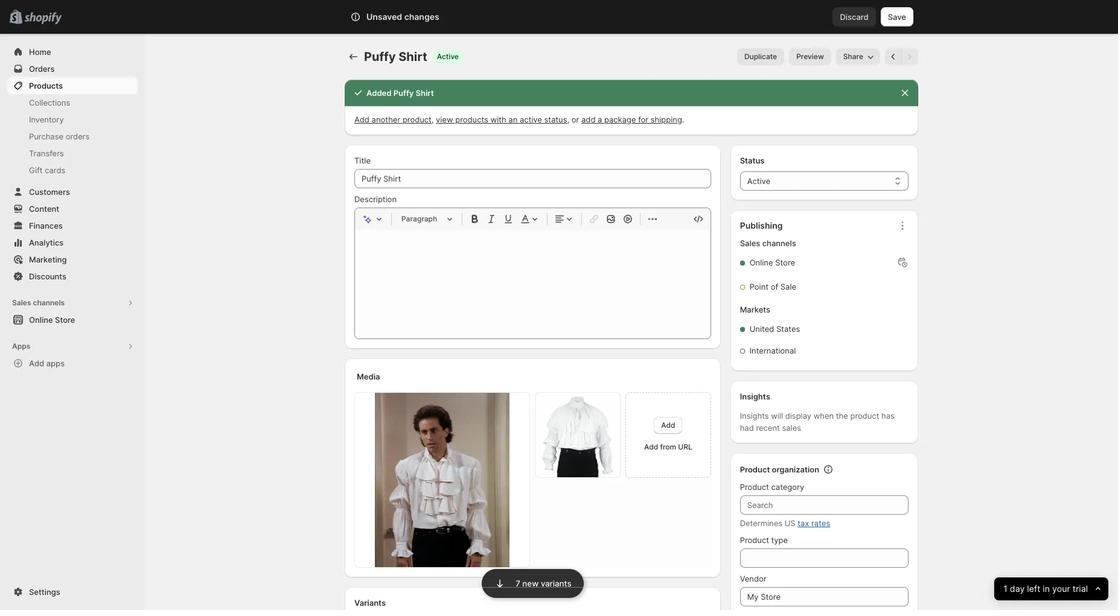Task type: describe. For each thing, give the bounding box(es) containing it.
transfers link
[[7, 145, 138, 162]]

an
[[509, 115, 518, 124]]

content link
[[7, 200, 138, 217]]

determines us tax rates
[[740, 519, 830, 528]]

0 vertical spatial puffy
[[364, 50, 396, 64]]

search button
[[384, 7, 734, 27]]

organization
[[772, 465, 819, 475]]

paragraph button
[[397, 212, 457, 226]]

inventory
[[29, 115, 64, 124]]

add button
[[654, 417, 683, 434]]

when
[[814, 411, 834, 421]]

transfers
[[29, 149, 64, 158]]

had
[[740, 423, 754, 433]]

product category
[[740, 482, 804, 492]]

save button
[[881, 7, 914, 27]]

finances link
[[7, 217, 138, 234]]

2 , from the left
[[567, 115, 569, 124]]

active
[[520, 115, 542, 124]]

apps
[[12, 342, 30, 351]]

status
[[740, 156, 765, 165]]

us
[[785, 519, 796, 528]]

add apps button
[[7, 355, 138, 372]]

share button
[[836, 48, 880, 65]]

orders
[[66, 132, 90, 141]]

product organization
[[740, 465, 819, 475]]

the
[[836, 411, 848, 421]]

has
[[882, 411, 895, 421]]

publishing
[[740, 220, 783, 231]]

media
[[357, 372, 380, 382]]

description
[[354, 194, 397, 204]]

preview button
[[789, 48, 831, 65]]

status
[[544, 115, 567, 124]]

analytics link
[[7, 234, 138, 251]]

changes
[[404, 11, 439, 22]]

package
[[604, 115, 636, 124]]

products
[[29, 81, 63, 91]]

markets
[[740, 305, 770, 315]]

customers link
[[7, 184, 138, 200]]

from
[[660, 442, 676, 452]]

added puffy shirt
[[367, 88, 434, 98]]

marketing link
[[7, 251, 138, 268]]

7 new variants
[[516, 579, 572, 589]]

product for product type
[[740, 536, 769, 545]]

0 vertical spatial store
[[775, 258, 795, 267]]

1 vertical spatial shirt
[[416, 88, 434, 98]]

gift cards link
[[7, 162, 138, 179]]

purchase orders link
[[7, 128, 138, 145]]

united
[[750, 324, 774, 334]]

orders link
[[7, 60, 138, 77]]

7 new variants button
[[482, 568, 584, 598]]

add for add
[[661, 421, 675, 430]]

Product type text field
[[740, 549, 909, 568]]

apps button
[[7, 338, 138, 355]]

orders
[[29, 64, 55, 74]]

1 day left in your trial button
[[994, 578, 1109, 601]]

new
[[522, 579, 539, 589]]

product inside insights will display when the product has had recent sales
[[850, 411, 879, 421]]

insights for insights
[[740, 392, 770, 402]]

settings link
[[7, 584, 138, 601]]

1 , from the left
[[432, 115, 434, 124]]

1 day left in your trial
[[1003, 584, 1088, 594]]

title
[[354, 156, 371, 165]]

product for product organization
[[740, 465, 770, 475]]

settings
[[29, 587, 60, 597]]

0 vertical spatial shirt
[[399, 50, 427, 64]]

collections link
[[7, 94, 138, 111]]

content
[[29, 204, 59, 214]]

share
[[843, 52, 863, 61]]

sales channels inside button
[[12, 298, 65, 307]]

added
[[367, 88, 392, 98]]

add for add apps
[[29, 359, 44, 368]]

view
[[436, 115, 453, 124]]

channels inside button
[[33, 298, 65, 307]]

add from url
[[644, 442, 692, 452]]

1
[[1003, 584, 1007, 594]]

url
[[678, 442, 692, 452]]

marketing
[[29, 255, 67, 264]]

in
[[1043, 584, 1050, 594]]

add another product , view products with an active status , or add a package for shipping .
[[354, 115, 684, 124]]



Task type: locate. For each thing, give the bounding box(es) containing it.
online store down the sales channels button
[[29, 315, 75, 325]]

discard button
[[833, 7, 876, 27]]

1 vertical spatial puffy
[[393, 88, 414, 98]]

puffy right added on the top left of page
[[393, 88, 414, 98]]

add for add from url
[[644, 442, 658, 452]]

0 horizontal spatial store
[[55, 315, 75, 325]]

gift
[[29, 165, 43, 175]]

1 vertical spatial product
[[740, 482, 769, 492]]

products
[[455, 115, 488, 124]]

add apps
[[29, 359, 65, 368]]

add a package for shipping link
[[581, 115, 682, 124]]

of
[[771, 282, 778, 292]]

0 horizontal spatial channels
[[33, 298, 65, 307]]

unsaved changes
[[367, 11, 439, 22]]

1 vertical spatial active
[[747, 176, 771, 186]]

home link
[[7, 43, 138, 60]]

product right 'the'
[[850, 411, 879, 421]]

discounts link
[[7, 268, 138, 285]]

vendor
[[740, 574, 767, 584]]

save
[[888, 12, 906, 22]]

active for puffy shirt
[[437, 52, 459, 61]]

day
[[1010, 584, 1025, 594]]

point of sale
[[750, 282, 796, 292]]

store up sale
[[775, 258, 795, 267]]

gift cards
[[29, 165, 65, 175]]

another
[[372, 115, 400, 124]]

recent
[[756, 423, 780, 433]]

puffy shirt
[[364, 50, 427, 64]]

Title text field
[[354, 169, 711, 188]]

0 horizontal spatial online
[[29, 315, 53, 325]]

sales inside button
[[12, 298, 31, 307]]

insights inside insights will display when the product has had recent sales
[[740, 411, 769, 421]]

insights will display when the product has had recent sales
[[740, 411, 895, 433]]

insights for insights will display when the product has had recent sales
[[740, 411, 769, 421]]

0 vertical spatial online store
[[750, 258, 795, 267]]

add
[[581, 115, 596, 124]]

display
[[785, 411, 811, 421]]

0 vertical spatial sales
[[740, 239, 760, 248]]

add
[[354, 115, 369, 124], [29, 359, 44, 368], [661, 421, 675, 430], [644, 442, 658, 452]]

discard
[[840, 12, 869, 22]]

add up add from url
[[661, 421, 675, 430]]

channels down publishing
[[762, 239, 796, 248]]

tax
[[798, 519, 809, 528]]

0 horizontal spatial product
[[403, 115, 432, 124]]

1 vertical spatial insights
[[740, 411, 769, 421]]

your
[[1052, 584, 1070, 594]]

duplicate
[[744, 52, 777, 61]]

discounts
[[29, 272, 66, 281]]

active down changes
[[437, 52, 459, 61]]

add left from
[[644, 442, 658, 452]]

, left or
[[567, 115, 569, 124]]

shopify image
[[24, 13, 62, 25]]

left
[[1027, 584, 1040, 594]]

or
[[572, 115, 579, 124]]

shipping
[[651, 115, 682, 124]]

store
[[775, 258, 795, 267], [55, 315, 75, 325]]

0 vertical spatial product
[[740, 465, 770, 475]]

sales channels down publishing
[[740, 239, 796, 248]]

trial
[[1073, 584, 1088, 594]]

next image
[[904, 51, 916, 63]]

duplicate button
[[737, 48, 784, 65]]

0 vertical spatial product
[[403, 115, 432, 124]]

7
[[516, 579, 520, 589]]

online inside online store link
[[29, 315, 53, 325]]

, left view
[[432, 115, 434, 124]]

international
[[750, 346, 796, 356]]

product for product category
[[740, 482, 769, 492]]

online store inside button
[[29, 315, 75, 325]]

1 vertical spatial sales channels
[[12, 298, 65, 307]]

1 vertical spatial online
[[29, 315, 53, 325]]

customers
[[29, 187, 70, 197]]

active down status
[[747, 176, 771, 186]]

Product category text field
[[740, 496, 909, 515]]

1 horizontal spatial sales channels
[[740, 239, 796, 248]]

2 vertical spatial product
[[740, 536, 769, 545]]

1 horizontal spatial ,
[[567, 115, 569, 124]]

sale
[[781, 282, 796, 292]]

finances
[[29, 221, 63, 231]]

store down the sales channels button
[[55, 315, 75, 325]]

for
[[638, 115, 649, 124]]

2 product from the top
[[740, 482, 769, 492]]

rates
[[811, 519, 830, 528]]

1 horizontal spatial online store
[[750, 258, 795, 267]]

channels down discounts
[[33, 298, 65, 307]]

1 horizontal spatial store
[[775, 258, 795, 267]]

1 product from the top
[[740, 465, 770, 475]]

a
[[598, 115, 602, 124]]

puffy
[[364, 50, 396, 64], [393, 88, 414, 98]]

determines
[[740, 519, 783, 528]]

sales channels down discounts
[[12, 298, 65, 307]]

0 vertical spatial online
[[750, 258, 773, 267]]

1 vertical spatial online store
[[29, 315, 75, 325]]

online store up point of sale
[[750, 258, 795, 267]]

sales down discounts
[[12, 298, 31, 307]]

online store
[[750, 258, 795, 267], [29, 315, 75, 325]]

0 horizontal spatial online store
[[29, 315, 75, 325]]

store inside button
[[55, 315, 75, 325]]

1 vertical spatial product
[[850, 411, 879, 421]]

add left another
[[354, 115, 369, 124]]

1 vertical spatial sales
[[12, 298, 31, 307]]

1 horizontal spatial channels
[[762, 239, 796, 248]]

shirt up added puffy shirt
[[399, 50, 427, 64]]

add for add another product , view products with an active status , or add a package for shipping .
[[354, 115, 369, 124]]

unsaved
[[367, 11, 402, 22]]

2 insights from the top
[[740, 411, 769, 421]]

view products with an active status link
[[436, 115, 567, 124]]

preview
[[797, 52, 824, 61]]

cards
[[45, 165, 65, 175]]

search
[[404, 12, 430, 22]]

0 horizontal spatial ,
[[432, 115, 434, 124]]

product
[[403, 115, 432, 124], [850, 411, 879, 421]]

states
[[776, 324, 800, 334]]

sales
[[782, 423, 801, 433]]

product down determines
[[740, 536, 769, 545]]

0 horizontal spatial active
[[437, 52, 459, 61]]

online up apps
[[29, 315, 53, 325]]

point
[[750, 282, 769, 292]]

sales down publishing
[[740, 239, 760, 248]]

1 vertical spatial channels
[[33, 298, 65, 307]]

paragraph
[[402, 214, 437, 223]]

1 horizontal spatial product
[[850, 411, 879, 421]]

puffy up added on the top left of page
[[364, 50, 396, 64]]

0 horizontal spatial sales
[[12, 298, 31, 307]]

.
[[682, 115, 684, 124]]

active for status
[[747, 176, 771, 186]]

with
[[491, 115, 506, 124]]

1 vertical spatial store
[[55, 315, 75, 325]]

1 horizontal spatial active
[[747, 176, 771, 186]]

variants
[[354, 599, 386, 608]]

1 insights from the top
[[740, 392, 770, 402]]

channels
[[762, 239, 796, 248], [33, 298, 65, 307]]

product up 'product category'
[[740, 465, 770, 475]]

1 horizontal spatial sales
[[740, 239, 760, 248]]

Vendor text field
[[740, 587, 909, 607]]

sales channels button
[[7, 295, 138, 312]]

1 horizontal spatial online
[[750, 258, 773, 267]]

analytics
[[29, 238, 64, 248]]

apps
[[46, 359, 65, 368]]

online store link
[[7, 312, 138, 328]]

0 vertical spatial insights
[[740, 392, 770, 402]]

add left apps
[[29, 359, 44, 368]]

add another product link
[[354, 115, 432, 124]]

0 vertical spatial channels
[[762, 239, 796, 248]]

united states
[[750, 324, 800, 334]]

3 product from the top
[[740, 536, 769, 545]]

,
[[432, 115, 434, 124], [567, 115, 569, 124]]

product type
[[740, 536, 788, 545]]

0 vertical spatial active
[[437, 52, 459, 61]]

shirt
[[399, 50, 427, 64], [416, 88, 434, 98]]

online up point on the top right of the page
[[750, 258, 773, 267]]

product down product organization
[[740, 482, 769, 492]]

home
[[29, 47, 51, 57]]

0 vertical spatial sales channels
[[740, 239, 796, 248]]

shirt up add another product link
[[416, 88, 434, 98]]

sales
[[740, 239, 760, 248], [12, 298, 31, 307]]

product left view
[[403, 115, 432, 124]]

products link
[[7, 77, 138, 94]]

type
[[771, 536, 788, 545]]

0 horizontal spatial sales channels
[[12, 298, 65, 307]]



Task type: vqa. For each thing, say whether or not it's contained in the screenshot.
Title text field
yes



